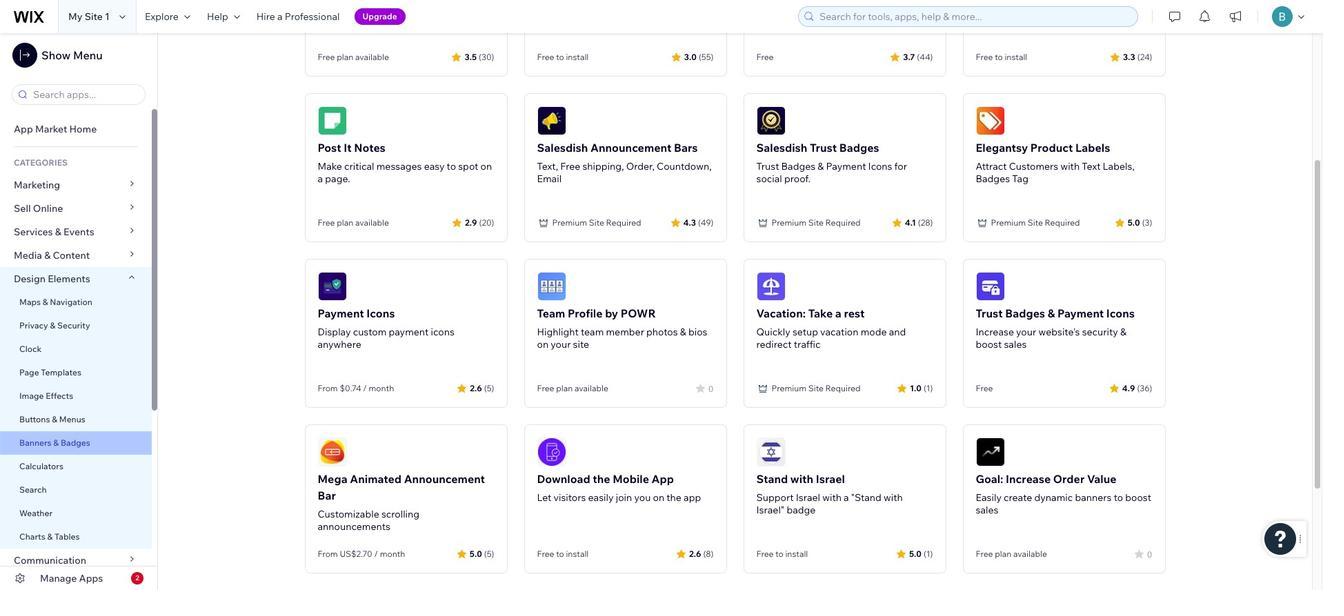 Task type: locate. For each thing, give the bounding box(es) containing it.
icons up security
[[1107, 306, 1136, 320]]

premium site required down the proof.
[[772, 217, 861, 228]]

2 salesdish from the left
[[757, 141, 808, 155]]

2 horizontal spatial icons
[[1107, 306, 1136, 320]]

buttons
[[19, 414, 50, 425]]

3.5
[[465, 51, 477, 62]]

/ for bar
[[374, 549, 378, 559]]

0 vertical spatial on
[[481, 160, 492, 173]]

israel right stand
[[816, 472, 846, 486]]

order,
[[627, 160, 655, 173]]

0
[[709, 383, 714, 394], [1148, 549, 1153, 559]]

1 vertical spatial on
[[537, 338, 549, 351]]

install down search for tools, apps, help & more... field
[[1005, 52, 1028, 62]]

(24)
[[1138, 51, 1153, 62]]

install down visitors
[[566, 549, 589, 559]]

0 vertical spatial 2.6
[[470, 383, 482, 393]]

services
[[14, 226, 53, 238]]

free to install
[[537, 52, 589, 62], [976, 52, 1028, 62], [537, 549, 589, 559], [757, 549, 809, 559]]

1 vertical spatial /
[[374, 549, 378, 559]]

2 vertical spatial trust
[[976, 306, 1003, 320]]

sidebar element
[[0, 33, 158, 590]]

clock
[[19, 344, 42, 354]]

required for announcement
[[606, 217, 642, 228]]

0 horizontal spatial payment
[[318, 306, 364, 320]]

2 vertical spatial on
[[653, 491, 665, 504]]

post it notes make critical messages easy to spot on a page.
[[318, 141, 492, 185]]

install up salesdish announcement bars logo
[[566, 52, 589, 62]]

1 vertical spatial 2.6
[[690, 548, 702, 559]]

available for post it notes
[[355, 217, 389, 228]]

photos
[[647, 326, 678, 338]]

plan for team
[[556, 383, 573, 393]]

vacation
[[821, 326, 859, 338]]

premium
[[553, 217, 587, 228], [772, 217, 807, 228], [992, 217, 1027, 228], [772, 383, 807, 393]]

5.0 for elegantsy product labels
[[1128, 217, 1141, 227]]

free down page. at top left
[[318, 217, 335, 228]]

icons up custom
[[367, 306, 395, 320]]

&
[[818, 160, 825, 173], [55, 226, 61, 238], [44, 249, 51, 262], [43, 297, 48, 307], [1048, 306, 1056, 320], [50, 320, 55, 331], [680, 326, 687, 338], [1121, 326, 1127, 338], [52, 414, 57, 425], [53, 438, 59, 448], [47, 532, 53, 542]]

0 vertical spatial increase
[[976, 326, 1015, 338]]

to down value at right bottom
[[1115, 491, 1124, 504]]

0 vertical spatial boost
[[976, 338, 1003, 351]]

goal:
[[976, 472, 1004, 486]]

free plan available down page. at top left
[[318, 217, 389, 228]]

premium site required for text,
[[553, 217, 642, 228]]

easily
[[588, 491, 614, 504]]

& right maps on the bottom left of the page
[[43, 297, 48, 307]]

animated
[[350, 472, 402, 486]]

to up salesdish announcement bars logo
[[556, 52, 564, 62]]

free right (30)
[[537, 52, 555, 62]]

3.7 (44)
[[904, 51, 934, 62]]

0 vertical spatial app
[[14, 123, 33, 135]]

a left page. at top left
[[318, 173, 323, 185]]

1 horizontal spatial 5.0
[[910, 548, 922, 559]]

0 horizontal spatial 2.6
[[470, 383, 482, 393]]

0 vertical spatial trust
[[810, 141, 837, 155]]

required for take
[[826, 383, 861, 393]]

payment inside trust badges & payment icons increase your website's security & boost sales
[[1058, 306, 1105, 320]]

1
[[105, 10, 110, 23]]

design
[[14, 273, 46, 285]]

1 horizontal spatial on
[[537, 338, 549, 351]]

1 vertical spatial announcement
[[404, 472, 485, 486]]

on right you
[[653, 491, 665, 504]]

plan down highlight
[[556, 383, 573, 393]]

0 vertical spatial (1)
[[924, 383, 934, 393]]

premium site required for trust
[[772, 217, 861, 228]]

2.6 for app
[[690, 548, 702, 559]]

5.0 (5)
[[470, 548, 495, 559]]

0 horizontal spatial 0
[[709, 383, 714, 394]]

setup
[[793, 326, 819, 338]]

mode
[[861, 326, 887, 338]]

available down site
[[575, 383, 609, 393]]

value
[[1088, 472, 1117, 486]]

2 horizontal spatial on
[[653, 491, 665, 504]]

on down team on the bottom left
[[537, 338, 549, 351]]

month for announcement
[[380, 549, 405, 559]]

premium down 'tag'
[[992, 217, 1027, 228]]

salesdish up text,
[[537, 141, 588, 155]]

announcement inside mega animated announcement bar customizable scrolling announcements
[[404, 472, 485, 486]]

announcement up order,
[[591, 141, 672, 155]]

1 vertical spatial boost
[[1126, 491, 1152, 504]]

let
[[537, 491, 552, 504]]

trust down trust badges & payment icons logo
[[976, 306, 1003, 320]]

free plan available for goal:
[[976, 549, 1048, 559]]

0 horizontal spatial boost
[[976, 338, 1003, 351]]

to inside goal: increase order value easily create dynamic banners to boost sales
[[1115, 491, 1124, 504]]

sales left website's
[[1005, 338, 1027, 351]]

plan down page. at top left
[[337, 217, 354, 228]]

app market home link
[[0, 117, 152, 141]]

(36)
[[1138, 383, 1153, 393]]

israel right support
[[796, 491, 821, 504]]

on right spot
[[481, 160, 492, 173]]

to down visitors
[[556, 549, 564, 559]]

with right stand
[[791, 472, 814, 486]]

your inside trust badges & payment icons increase your website's security & boost sales
[[1017, 326, 1037, 338]]

2.6 for custom
[[470, 383, 482, 393]]

5.0 for mega animated announcement bar
[[470, 548, 482, 559]]

0 horizontal spatial sales
[[976, 504, 999, 516]]

with left the text
[[1061, 160, 1080, 173]]

1 horizontal spatial payment
[[827, 160, 867, 173]]

hire a professional link
[[248, 0, 348, 33]]

israel"
[[757, 504, 785, 516]]

1 vertical spatial from
[[318, 549, 338, 559]]

required down the vacation
[[826, 383, 861, 393]]

custom
[[353, 326, 387, 338]]

1 vertical spatial increase
[[1006, 472, 1051, 486]]

to down search for tools, apps, help & more... field
[[995, 52, 1003, 62]]

search
[[19, 485, 47, 495]]

1 horizontal spatial 0
[[1148, 549, 1153, 559]]

upgrade button
[[354, 8, 406, 25]]

free to install up salesdish announcement bars logo
[[537, 52, 589, 62]]

media & content
[[14, 249, 90, 262]]

salesdish inside salesdish trust badges trust badges & payment icons for social proof.
[[757, 141, 808, 155]]

on for download the mobile app
[[653, 491, 665, 504]]

on inside the post it notes make critical messages easy to spot on a page.
[[481, 160, 492, 173]]

on for post it notes
[[481, 160, 492, 173]]

badges inside elegantsy product labels attract customers with text labels, badges tag
[[976, 173, 1011, 185]]

calculators link
[[0, 455, 152, 478]]

online
[[33, 202, 63, 215]]

install for 5.0 (1)
[[786, 549, 809, 559]]

trust up the proof.
[[810, 141, 837, 155]]

(5) for mega animated announcement bar
[[484, 548, 495, 559]]

salesdish down salesdish trust badges logo
[[757, 141, 808, 155]]

premium for attract
[[992, 217, 1027, 228]]

vacation:
[[757, 306, 806, 320]]

to left spot
[[447, 160, 456, 173]]

0 for value
[[1148, 549, 1153, 559]]

install for 3.0 (55)
[[566, 52, 589, 62]]

labels,
[[1103, 160, 1135, 173]]

badges inside sidebar element
[[61, 438, 90, 448]]

badges inside trust badges & payment icons increase your website's security & boost sales
[[1006, 306, 1046, 320]]

menus
[[59, 414, 85, 425]]

& right "privacy"
[[50, 320, 55, 331]]

free to install for 3.3 (24)
[[976, 52, 1028, 62]]

banners & badges
[[19, 438, 90, 448]]

salesdish trust badges trust badges & payment icons for social proof.
[[757, 141, 908, 185]]

site down 'tag'
[[1028, 217, 1044, 228]]

0 vertical spatial the
[[593, 472, 611, 486]]

0 horizontal spatial announcement
[[404, 472, 485, 486]]

1 salesdish from the left
[[537, 141, 588, 155]]

1 horizontal spatial 2.6
[[690, 548, 702, 559]]

1 vertical spatial (1)
[[924, 548, 934, 559]]

to down israel"
[[776, 549, 784, 559]]

notes
[[354, 141, 386, 155]]

free down highlight
[[537, 383, 555, 393]]

privacy & security
[[19, 320, 90, 331]]

1 (5) from the top
[[484, 383, 495, 393]]

premium site required down 'tag'
[[992, 217, 1081, 228]]

0 horizontal spatial your
[[551, 338, 571, 351]]

app right mobile
[[652, 472, 674, 486]]

2.6
[[470, 383, 482, 393], [690, 548, 702, 559]]

3.0
[[685, 51, 697, 62]]

month for display
[[369, 383, 394, 393]]

0 vertical spatial sales
[[1005, 338, 1027, 351]]

install down badge
[[786, 549, 809, 559]]

icons
[[431, 326, 455, 338]]

salesdish inside salesdish announcement bars text, free shipping, order, countdown, email
[[537, 141, 588, 155]]

trust badges & payment icons logo image
[[976, 272, 1005, 301]]

month right us$2.70
[[380, 549, 405, 559]]

premium down the proof.
[[772, 217, 807, 228]]

free to install for 3.0 (55)
[[537, 52, 589, 62]]

month right $0.74
[[369, 383, 394, 393]]

communication
[[14, 554, 88, 567]]

payment up display
[[318, 306, 364, 320]]

4.1 (28)
[[905, 217, 934, 227]]

premium site required down traffic
[[772, 383, 861, 393]]

1 horizontal spatial /
[[374, 549, 378, 559]]

0 horizontal spatial app
[[14, 123, 33, 135]]

1 horizontal spatial app
[[652, 472, 674, 486]]

to inside the post it notes make critical messages easy to spot on a page.
[[447, 160, 456, 173]]

1 horizontal spatial your
[[1017, 326, 1037, 338]]

the up easily
[[593, 472, 611, 486]]

2 (1) from the top
[[924, 548, 934, 559]]

charts
[[19, 532, 45, 542]]

premium for rest
[[772, 383, 807, 393]]

elegantsy
[[976, 141, 1029, 155]]

available
[[355, 52, 389, 62], [355, 217, 389, 228], [575, 383, 609, 393], [1014, 549, 1048, 559]]

2 (5) from the top
[[484, 548, 495, 559]]

the left app
[[667, 491, 682, 504]]

your left website's
[[1017, 326, 1037, 338]]

with right badge
[[823, 491, 842, 504]]

page templates link
[[0, 361, 152, 384]]

0 horizontal spatial icons
[[367, 306, 395, 320]]

on inside download the mobile app let visitors easily join you on the app
[[653, 491, 665, 504]]

team
[[581, 326, 604, 338]]

2 from from the top
[[318, 549, 338, 559]]

to
[[556, 52, 564, 62], [995, 52, 1003, 62], [447, 160, 456, 173], [1115, 491, 1124, 504], [556, 549, 564, 559], [776, 549, 784, 559]]

boost down trust badges & payment icons logo
[[976, 338, 1003, 351]]

0 horizontal spatial trust
[[757, 160, 780, 173]]

mega animated announcement bar logo image
[[318, 438, 347, 467]]

a inside stand with israel support israel with a "stand with israel" badge
[[844, 491, 850, 504]]

premium site required for rest
[[772, 383, 861, 393]]

on
[[481, 160, 492, 173], [537, 338, 549, 351], [653, 491, 665, 504]]

& right the proof.
[[818, 160, 825, 173]]

& left the menus
[[52, 414, 57, 425]]

0 horizontal spatial the
[[593, 472, 611, 486]]

announcement up scrolling
[[404, 472, 485, 486]]

team
[[537, 306, 566, 320]]

free right text,
[[561, 160, 581, 173]]

with inside elegantsy product labels attract customers with text labels, badges tag
[[1061, 160, 1080, 173]]

free to install down search for tools, apps, help & more... field
[[976, 52, 1028, 62]]

1 vertical spatial 0
[[1148, 549, 1153, 559]]

a
[[277, 10, 283, 23], [318, 173, 323, 185], [836, 306, 842, 320], [844, 491, 850, 504]]

site down traffic
[[809, 383, 824, 393]]

free to install for 5.0 (1)
[[757, 549, 809, 559]]

payment icons logo image
[[318, 272, 347, 301]]

0 horizontal spatial on
[[481, 160, 492, 173]]

1 horizontal spatial sales
[[1005, 338, 1027, 351]]

labels
[[1076, 141, 1111, 155]]

clock link
[[0, 338, 152, 361]]

& right security
[[1121, 326, 1127, 338]]

1 horizontal spatial announcement
[[591, 141, 672, 155]]

0 vertical spatial /
[[363, 383, 367, 393]]

a right the hire
[[277, 10, 283, 23]]

download the mobile app logo image
[[537, 438, 566, 467]]

trust left the proof.
[[757, 160, 780, 173]]

show menu
[[41, 48, 103, 62]]

1 (1) from the top
[[924, 383, 934, 393]]

icons inside payment icons display custom payment icons anywhere
[[367, 306, 395, 320]]

0 vertical spatial announcement
[[591, 141, 672, 155]]

to for 2.6 (8)
[[556, 549, 564, 559]]

announcements
[[318, 520, 391, 533]]

1 from from the top
[[318, 383, 338, 393]]

0 vertical spatial 0
[[709, 383, 714, 394]]

required down salesdish trust badges trust badges & payment icons for social proof. on the right top
[[826, 217, 861, 228]]

available for goal: increase order value
[[1014, 549, 1048, 559]]

/
[[363, 383, 367, 393], [374, 549, 378, 559]]

& right the media
[[44, 249, 51, 262]]

payment up security
[[1058, 306, 1105, 320]]

1 vertical spatial (5)
[[484, 548, 495, 559]]

premium site required down shipping,
[[553, 217, 642, 228]]

app inside download the mobile app let visitors easily join you on the app
[[652, 472, 674, 486]]

media
[[14, 249, 42, 262]]

join
[[616, 491, 633, 504]]

plan down easily
[[995, 549, 1012, 559]]

required for product
[[1045, 217, 1081, 228]]

3.0 (55)
[[685, 51, 714, 62]]

free down professional
[[318, 52, 335, 62]]

from left us$2.70
[[318, 549, 338, 559]]

1 vertical spatial month
[[380, 549, 405, 559]]

marketing
[[14, 179, 60, 191]]

make
[[318, 160, 342, 173]]

1.0
[[910, 383, 922, 393]]

0 vertical spatial (5)
[[484, 383, 495, 393]]

your left site
[[551, 338, 571, 351]]

& inside team profile by powr highlight team member photos & bios on your site
[[680, 326, 687, 338]]

(5)
[[484, 383, 495, 393], [484, 548, 495, 559]]

a left the rest
[[836, 306, 842, 320]]

free plan available down the upgrade button in the top left of the page
[[318, 52, 389, 62]]

icons inside salesdish trust badges trust badges & payment icons for social proof.
[[869, 160, 893, 173]]

increase down trust badges & payment icons logo
[[976, 326, 1015, 338]]

payment right the proof.
[[827, 160, 867, 173]]

1 vertical spatial sales
[[976, 504, 999, 516]]

sales
[[1005, 338, 1027, 351], [976, 504, 999, 516]]

elegantsy product labels attract customers with text labels, badges tag
[[976, 141, 1135, 185]]

salesdish for salesdish trust badges
[[757, 141, 808, 155]]

1 horizontal spatial boost
[[1126, 491, 1152, 504]]

site
[[85, 10, 103, 23], [589, 217, 605, 228], [809, 217, 824, 228], [1028, 217, 1044, 228], [809, 383, 824, 393]]

2 horizontal spatial payment
[[1058, 306, 1105, 320]]

0 horizontal spatial salesdish
[[537, 141, 588, 155]]

required down order,
[[606, 217, 642, 228]]

free plan available for post
[[318, 217, 389, 228]]

goal: increase order value logo image
[[976, 438, 1005, 467]]

premium down redirect
[[772, 383, 807, 393]]

free to install down israel"
[[757, 549, 809, 559]]

1 horizontal spatial icons
[[869, 160, 893, 173]]

0 vertical spatial from
[[318, 383, 338, 393]]

free to install down visitors
[[537, 549, 589, 559]]

0 horizontal spatial 5.0
[[470, 548, 482, 559]]

premium down "email"
[[553, 217, 587, 228]]

charts & tables link
[[0, 525, 152, 549]]

buttons & menus
[[19, 414, 85, 425]]

from left $0.74
[[318, 383, 338, 393]]

0 vertical spatial month
[[369, 383, 394, 393]]

0 horizontal spatial /
[[363, 383, 367, 393]]

2 horizontal spatial trust
[[976, 306, 1003, 320]]

messages
[[377, 160, 422, 173]]

hire a professional
[[257, 10, 340, 23]]

1 vertical spatial the
[[667, 491, 682, 504]]

to for 3.3 (24)
[[995, 52, 1003, 62]]

required for trust
[[826, 217, 861, 228]]

required down elegantsy product labels attract customers with text labels, badges tag
[[1045, 217, 1081, 228]]

/ right us$2.70
[[374, 549, 378, 559]]

free plan available down create
[[976, 549, 1048, 559]]

vacation: take a rest logo image
[[757, 272, 786, 301]]

boost right banners
[[1126, 491, 1152, 504]]

1 horizontal spatial salesdish
[[757, 141, 808, 155]]

1 vertical spatial app
[[652, 472, 674, 486]]

& left bios
[[680, 326, 687, 338]]

to for 3.0 (55)
[[556, 52, 564, 62]]

site down the proof.
[[809, 217, 824, 228]]

available down critical
[[355, 217, 389, 228]]

with
[[1061, 160, 1080, 173], [791, 472, 814, 486], [823, 491, 842, 504], [884, 491, 903, 504]]

1 horizontal spatial the
[[667, 491, 682, 504]]

site down shipping,
[[589, 217, 605, 228]]

increase up create
[[1006, 472, 1051, 486]]

services & events link
[[0, 220, 152, 244]]

a left the "stand
[[844, 491, 850, 504]]

team profile by powr logo image
[[537, 272, 566, 301]]

plan
[[337, 52, 354, 62], [337, 217, 354, 228], [556, 383, 573, 393], [995, 549, 1012, 559]]

month
[[369, 383, 394, 393], [380, 549, 405, 559]]

site for elegantsy product labels
[[1028, 217, 1044, 228]]

2 horizontal spatial 5.0
[[1128, 217, 1141, 227]]

sell online link
[[0, 197, 152, 220]]



Task type: describe. For each thing, give the bounding box(es) containing it.
install for 3.3 (24)
[[1005, 52, 1028, 62]]

a inside the post it notes make critical messages easy to spot on a page.
[[318, 173, 323, 185]]

& inside salesdish trust badges trust badges & payment icons for social proof.
[[818, 160, 825, 173]]

home
[[69, 123, 97, 135]]

payment inside salesdish trust badges trust badges & payment icons for social proof.
[[827, 160, 867, 173]]

social
[[757, 173, 783, 185]]

app inside 'link'
[[14, 123, 33, 135]]

salesdish announcement bars logo image
[[537, 106, 566, 135]]

page
[[19, 367, 39, 378]]

design elements link
[[0, 267, 152, 291]]

maps & navigation
[[19, 297, 92, 307]]

4.1
[[905, 217, 917, 227]]

my site 1
[[68, 10, 110, 23]]

help
[[207, 10, 228, 23]]

(1) for stand with israel
[[924, 548, 934, 559]]

sales inside goal: increase order value easily create dynamic banners to boost sales
[[976, 504, 999, 516]]

show
[[41, 48, 71, 62]]

customers
[[1010, 160, 1059, 173]]

take
[[809, 306, 833, 320]]

on inside team profile by powr highlight team member photos & bios on your site
[[537, 338, 549, 351]]

1 vertical spatial trust
[[757, 160, 780, 173]]

free inside salesdish announcement bars text, free shipping, order, countdown, email
[[561, 160, 581, 173]]

icons inside trust badges & payment icons increase your website's security & boost sales
[[1107, 306, 1136, 320]]

premium for trust
[[772, 217, 807, 228]]

bars
[[674, 141, 698, 155]]

with right the "stand
[[884, 491, 903, 504]]

0 vertical spatial israel
[[816, 472, 846, 486]]

by
[[605, 306, 619, 320]]

scrolling
[[382, 508, 420, 520]]

stand
[[757, 472, 788, 486]]

email
[[537, 173, 562, 185]]

premium for text,
[[553, 217, 587, 228]]

manage apps
[[40, 572, 103, 585]]

elegantsy product labels logo image
[[976, 106, 1005, 135]]

mega animated announcement bar customizable scrolling announcements
[[318, 472, 485, 533]]

and
[[890, 326, 907, 338]]

site left 1 at the top
[[85, 10, 103, 23]]

premium site required for attract
[[992, 217, 1081, 228]]

(55)
[[699, 51, 714, 62]]

calculators
[[19, 461, 64, 471]]

free right (55)
[[757, 52, 774, 62]]

4.9
[[1123, 383, 1136, 393]]

order
[[1054, 472, 1085, 486]]

post it notes logo image
[[318, 106, 347, 135]]

customizable
[[318, 508, 379, 520]]

5.0 (1)
[[910, 548, 934, 559]]

market
[[35, 123, 67, 135]]

display
[[318, 326, 351, 338]]

effects
[[46, 391, 73, 401]]

shipping,
[[583, 160, 624, 173]]

to for 5.0 (1)
[[776, 549, 784, 559]]

elements
[[48, 273, 90, 285]]

post
[[318, 141, 341, 155]]

easy
[[424, 160, 445, 173]]

free to install for 2.6 (8)
[[537, 549, 589, 559]]

site for vacation: take a rest
[[809, 383, 824, 393]]

salesdish trust badges logo image
[[757, 106, 786, 135]]

plan down professional
[[337, 52, 354, 62]]

image effects
[[19, 391, 73, 401]]

banners
[[1076, 491, 1112, 504]]

team profile by powr highlight team member photos & bios on your site
[[537, 306, 708, 351]]

sales inside trust badges & payment icons increase your website's security & boost sales
[[1005, 338, 1027, 351]]

2
[[135, 574, 139, 583]]

/ for custom
[[363, 383, 367, 393]]

download
[[537, 472, 591, 486]]

& left tables
[[47, 532, 53, 542]]

free right 1.0 (1) in the bottom of the page
[[976, 383, 994, 393]]

us$2.70
[[340, 549, 373, 559]]

1 vertical spatial israel
[[796, 491, 821, 504]]

critical
[[344, 160, 374, 173]]

attract
[[976, 160, 1008, 173]]

available for team profile by powr
[[575, 383, 609, 393]]

manage
[[40, 572, 77, 585]]

(1) for vacation: take a rest
[[924, 383, 934, 393]]

security
[[57, 320, 90, 331]]

plan for post
[[337, 217, 354, 228]]

site for salesdish trust badges
[[809, 217, 824, 228]]

payment inside payment icons display custom payment icons anywhere
[[318, 306, 364, 320]]

& left events
[[55, 226, 61, 238]]

weather link
[[0, 502, 152, 525]]

Search apps... field
[[29, 85, 141, 104]]

stand with israel logo image
[[757, 438, 786, 467]]

navigation
[[50, 297, 92, 307]]

your inside team profile by powr highlight team member photos & bios on your site
[[551, 338, 571, 351]]

(30)
[[479, 51, 495, 62]]

quickly
[[757, 326, 791, 338]]

(8)
[[704, 548, 714, 559]]

my
[[68, 10, 82, 23]]

sell
[[14, 202, 31, 215]]

& up website's
[[1048, 306, 1056, 320]]

trust badges & payment icons increase your website's security & boost sales
[[976, 306, 1136, 351]]

templates
[[41, 367, 81, 378]]

(3)
[[1143, 217, 1153, 227]]

media & content link
[[0, 244, 152, 267]]

menu
[[73, 48, 103, 62]]

site for salesdish announcement bars
[[589, 217, 605, 228]]

payment
[[389, 326, 429, 338]]

a inside 'vacation: take a rest quickly setup vacation mode and redirect traffic'
[[836, 306, 842, 320]]

search link
[[0, 478, 152, 502]]

available down the upgrade button in the top left of the page
[[355, 52, 389, 62]]

free down let
[[537, 549, 555, 559]]

highlight
[[537, 326, 579, 338]]

(5) for payment icons
[[484, 383, 495, 393]]

image
[[19, 391, 44, 401]]

increase inside goal: increase order value easily create dynamic banners to boost sales
[[1006, 472, 1051, 486]]

salesdish announcement bars text, free shipping, order, countdown, email
[[537, 141, 712, 185]]

boost inside trust badges & payment icons increase your website's security & boost sales
[[976, 338, 1003, 351]]

boost inside goal: increase order value easily create dynamic banners to boost sales
[[1126, 491, 1152, 504]]

(20)
[[479, 217, 495, 227]]

stand with israel support israel with a "stand with israel" badge
[[757, 472, 903, 516]]

from for bar
[[318, 549, 338, 559]]

plan for goal:
[[995, 549, 1012, 559]]

Search for tools, apps, help & more... field
[[816, 7, 1134, 26]]

5.0 for stand with israel
[[910, 548, 922, 559]]

explore
[[145, 10, 179, 23]]

salesdish for salesdish announcement bars
[[537, 141, 588, 155]]

free plan available for team
[[537, 383, 609, 393]]

$0.74
[[340, 383, 361, 393]]

increase inside trust badges & payment icons increase your website's security & boost sales
[[976, 326, 1015, 338]]

charts & tables
[[19, 532, 80, 542]]

"stand
[[852, 491, 882, 504]]

4.3 (49)
[[684, 217, 714, 227]]

page templates
[[19, 367, 83, 378]]

member
[[606, 326, 645, 338]]

& right banners
[[53, 438, 59, 448]]

0 for powr
[[709, 383, 714, 394]]

visitors
[[554, 491, 586, 504]]

events
[[64, 226, 94, 238]]

install for 2.6 (8)
[[566, 549, 589, 559]]

trust inside trust badges & payment icons increase your website's security & boost sales
[[976, 306, 1003, 320]]

free down search for tools, apps, help & more... field
[[976, 52, 994, 62]]

content
[[53, 249, 90, 262]]

upgrade
[[363, 11, 397, 21]]

website's
[[1039, 326, 1081, 338]]

text
[[1083, 160, 1101, 173]]

1 horizontal spatial trust
[[810, 141, 837, 155]]

free down israel"
[[757, 549, 774, 559]]

free down easily
[[976, 549, 994, 559]]

it
[[344, 141, 352, 155]]

site
[[573, 338, 590, 351]]

announcement inside salesdish announcement bars text, free shipping, order, countdown, email
[[591, 141, 672, 155]]

from for custom
[[318, 383, 338, 393]]



Task type: vqa. For each thing, say whether or not it's contained in the screenshot.


